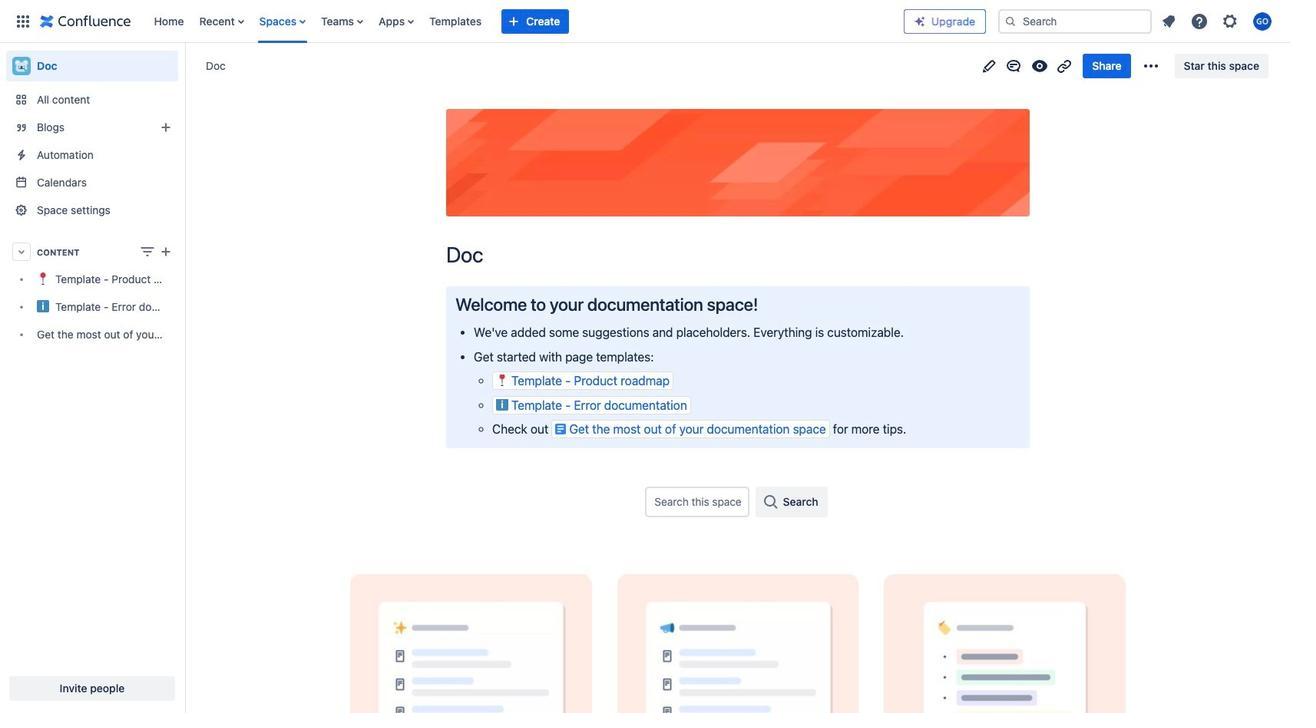 Task type: describe. For each thing, give the bounding box(es) containing it.
get the most out of your documentation space image
[[556, 424, 567, 436]]

:information_source: image
[[496, 399, 509, 411]]

popular_labels.svg image
[[885, 575, 1127, 714]]

settings icon image
[[1222, 12, 1240, 30]]

your profile and preferences image
[[1254, 12, 1273, 30]]

featured_pages.svg image
[[350, 575, 592, 714]]

list for premium image
[[1156, 7, 1282, 35]]

Search field
[[999, 9, 1153, 33]]

create image
[[157, 243, 175, 261]]

search image
[[1005, 15, 1017, 27]]

global element
[[9, 0, 904, 43]]

change view image
[[138, 243, 157, 261]]

help icon image
[[1191, 12, 1210, 30]]

list for appswitcher icon on the left top of the page
[[146, 0, 904, 43]]

recently_updated_pages.svg image
[[617, 575, 860, 714]]



Task type: vqa. For each thing, say whether or not it's contained in the screenshot.
copy icon
yes



Task type: locate. For each thing, give the bounding box(es) containing it.
tree inside space element
[[6, 266, 178, 349]]

create a blog image
[[157, 118, 175, 137]]

None text field
[[655, 493, 658, 512]]

more actions image
[[1142, 56, 1161, 75]]

appswitcher icon image
[[14, 12, 32, 30]]

stop watching image
[[1031, 56, 1050, 75]]

1 horizontal spatial list
[[1156, 7, 1282, 35]]

banner
[[0, 0, 1291, 43]]

edit this page image
[[981, 56, 999, 75]]

list
[[146, 0, 904, 43], [1156, 7, 1282, 35]]

magnifying glass image
[[762, 493, 780, 512]]

:round_pushpin: image
[[496, 374, 509, 387], [496, 374, 509, 387]]

tree
[[6, 266, 178, 349]]

notification icon image
[[1160, 12, 1179, 30]]

collapse sidebar image
[[168, 51, 201, 81]]

None search field
[[999, 9, 1153, 33]]

confluence image
[[40, 12, 131, 30], [40, 12, 131, 30]]

:information_source: image
[[496, 399, 509, 411]]

copy link image
[[1056, 56, 1074, 75]]

copy image
[[757, 295, 776, 314]]

space element
[[0, 43, 184, 714]]

premium image
[[914, 15, 927, 27]]

0 horizontal spatial list
[[146, 0, 904, 43]]



